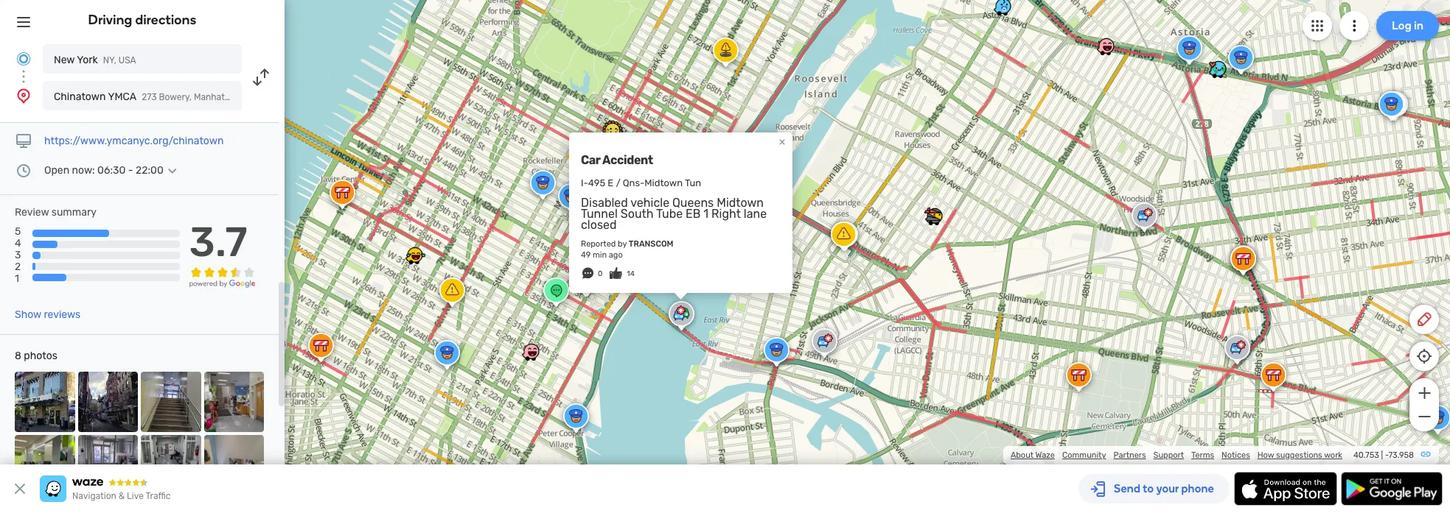 Task type: vqa. For each thing, say whether or not it's contained in the screenshot.
About Waze Community Partners Support Terms Notices How suggestions work
yes



Task type: describe. For each thing, give the bounding box(es) containing it.
1 inside disabled vehicle queens midtown tunnel south tube eb 1 right lane closed reported by transcom 49 min ago
[[704, 207, 709, 221]]

0 vertical spatial midtown
[[644, 178, 683, 189]]

image 6 of chinatown ymca, manhattan image
[[78, 435, 138, 495]]

open now: 06:30 - 22:00 button
[[44, 164, 181, 177]]

image 8 of chinatown ymca, manhattan image
[[204, 435, 264, 495]]

https://www.ymcanyc.org/chinatown link
[[44, 135, 224, 147]]

1 horizontal spatial -
[[1385, 451, 1388, 461]]

driving
[[88, 12, 132, 28]]

8
[[15, 350, 21, 363]]

work
[[1324, 451, 1342, 461]]

car accident
[[581, 153, 653, 167]]

queens
[[672, 196, 714, 210]]

accident
[[602, 153, 653, 167]]

link image
[[1420, 449, 1432, 461]]

navigation & live traffic
[[72, 492, 171, 502]]

terms link
[[1191, 451, 1214, 461]]

notices
[[1222, 451, 1250, 461]]

5
[[15, 226, 21, 238]]

|
[[1381, 451, 1383, 461]]

community link
[[1062, 451, 1106, 461]]

south
[[621, 207, 654, 221]]

show
[[15, 309, 41, 321]]

new
[[54, 54, 75, 66]]

right
[[711, 207, 741, 221]]

https://www.ymcanyc.org/chinatown
[[44, 135, 224, 147]]

show reviews
[[15, 309, 80, 321]]

notices link
[[1222, 451, 1250, 461]]

ago
[[609, 251, 623, 260]]

40.753
[[1353, 451, 1379, 461]]

i-
[[581, 178, 588, 189]]

image 3 of chinatown ymca, manhattan image
[[141, 372, 201, 432]]

live
[[127, 492, 144, 502]]

0
[[598, 270, 603, 279]]

computer image
[[15, 133, 32, 150]]

40.753 | -73.958
[[1353, 451, 1414, 461]]

eb
[[686, 207, 701, 221]]

support link
[[1153, 451, 1184, 461]]

suggestions
[[1276, 451, 1322, 461]]

york
[[77, 54, 98, 66]]

image 2 of chinatown ymca, manhattan image
[[78, 372, 138, 432]]

14
[[627, 270, 635, 279]]

min
[[593, 251, 607, 260]]

how suggestions work link
[[1258, 451, 1342, 461]]

x image
[[11, 481, 29, 498]]

chinatown ymca 273 bowery, manhattan, united states
[[54, 91, 299, 103]]

partners link
[[1114, 451, 1146, 461]]

reported
[[581, 240, 616, 249]]

waze
[[1035, 451, 1055, 461]]



Task type: locate. For each thing, give the bounding box(es) containing it.
clock image
[[15, 162, 32, 180]]

qns-
[[623, 178, 644, 189]]

0 vertical spatial 1
[[704, 207, 709, 221]]

by
[[618, 240, 627, 249]]

495
[[588, 178, 605, 189]]

bowery,
[[159, 92, 192, 102]]

1 horizontal spatial 1
[[704, 207, 709, 221]]

now:
[[72, 164, 95, 177]]

current location image
[[15, 50, 32, 68]]

states
[[272, 92, 299, 102]]

disabled vehicle queens midtown tunnel south tube eb 1 right lane closed reported by transcom 49 min ago
[[581, 196, 767, 260]]

2
[[15, 261, 21, 274]]

0 horizontal spatial -
[[128, 164, 133, 177]]

0 horizontal spatial midtown
[[644, 178, 683, 189]]

1 vertical spatial -
[[1385, 451, 1388, 461]]

image 7 of chinatown ymca, manhattan image
[[141, 435, 201, 495]]

car
[[581, 153, 600, 167]]

about waze link
[[1011, 451, 1055, 461]]

3.7
[[189, 218, 247, 267]]

usa
[[119, 55, 136, 66]]

8 photos
[[15, 350, 57, 363]]

midtown up vehicle
[[644, 178, 683, 189]]

partners
[[1114, 451, 1146, 461]]

review summary
[[15, 206, 97, 219]]

4
[[15, 238, 21, 250]]

closed
[[581, 218, 617, 232]]

273
[[142, 92, 157, 102]]

navigation
[[72, 492, 116, 502]]

chinatown
[[54, 91, 106, 103]]

ny,
[[103, 55, 116, 66]]

73.958
[[1388, 451, 1414, 461]]

reviews
[[44, 309, 80, 321]]

5 4 3 2 1
[[15, 226, 21, 286]]

1
[[704, 207, 709, 221], [15, 273, 19, 286]]

1 horizontal spatial midtown
[[717, 196, 764, 210]]

terms
[[1191, 451, 1214, 461]]

1 vertical spatial midtown
[[717, 196, 764, 210]]

driving directions
[[88, 12, 196, 28]]

image 5 of chinatown ymca, manhattan image
[[15, 435, 75, 495]]

new york ny, usa
[[54, 54, 136, 66]]

image 4 of chinatown ymca, manhattan image
[[204, 372, 264, 432]]

disabled
[[581, 196, 628, 210]]

22:00
[[136, 164, 163, 177]]

midtown right queens
[[717, 196, 764, 210]]

zoom in image
[[1415, 385, 1434, 403]]

tunnel
[[581, 207, 618, 221]]

summary
[[51, 206, 97, 219]]

e
[[608, 178, 614, 189]]

open now: 06:30 - 22:00
[[44, 164, 163, 177]]

about
[[1011, 451, 1034, 461]]

photos
[[24, 350, 57, 363]]

about waze community partners support terms notices how suggestions work
[[1011, 451, 1342, 461]]

lane
[[744, 207, 767, 221]]

midtown inside disabled vehicle queens midtown tunnel south tube eb 1 right lane closed reported by transcom 49 min ago
[[717, 196, 764, 210]]

3
[[15, 249, 21, 262]]

1 vertical spatial 1
[[15, 273, 19, 286]]

location image
[[15, 87, 32, 105]]

- right |
[[1385, 451, 1388, 461]]

manhattan,
[[194, 92, 241, 102]]

06:30
[[97, 164, 126, 177]]

chevron down image
[[163, 165, 181, 177]]

i-495 e / qns-midtown tun
[[581, 178, 701, 189]]

traffic
[[146, 492, 171, 502]]

49
[[581, 251, 591, 260]]

open
[[44, 164, 69, 177]]

zoom out image
[[1415, 408, 1434, 426]]

0 vertical spatial -
[[128, 164, 133, 177]]

image 1 of chinatown ymca, manhattan image
[[15, 372, 75, 432]]

tube
[[656, 207, 683, 221]]

support
[[1153, 451, 1184, 461]]

tun
[[685, 178, 701, 189]]

× link
[[776, 135, 789, 149]]

transcom
[[629, 240, 673, 249]]

midtown
[[644, 178, 683, 189], [717, 196, 764, 210]]

×
[[779, 135, 785, 149]]

&
[[119, 492, 125, 502]]

united
[[243, 92, 270, 102]]

ymca
[[108, 91, 137, 103]]

1 inside 5 4 3 2 1
[[15, 273, 19, 286]]

community
[[1062, 451, 1106, 461]]

review
[[15, 206, 49, 219]]

how
[[1258, 451, 1274, 461]]

/
[[616, 178, 620, 189]]

vehicle
[[631, 196, 669, 210]]

0 horizontal spatial 1
[[15, 273, 19, 286]]

- left 22:00
[[128, 164, 133, 177]]

-
[[128, 164, 133, 177], [1385, 451, 1388, 461]]

1 down 3
[[15, 273, 19, 286]]

1 right eb on the top left of page
[[704, 207, 709, 221]]

directions
[[135, 12, 196, 28]]

pencil image
[[1415, 311, 1433, 329]]



